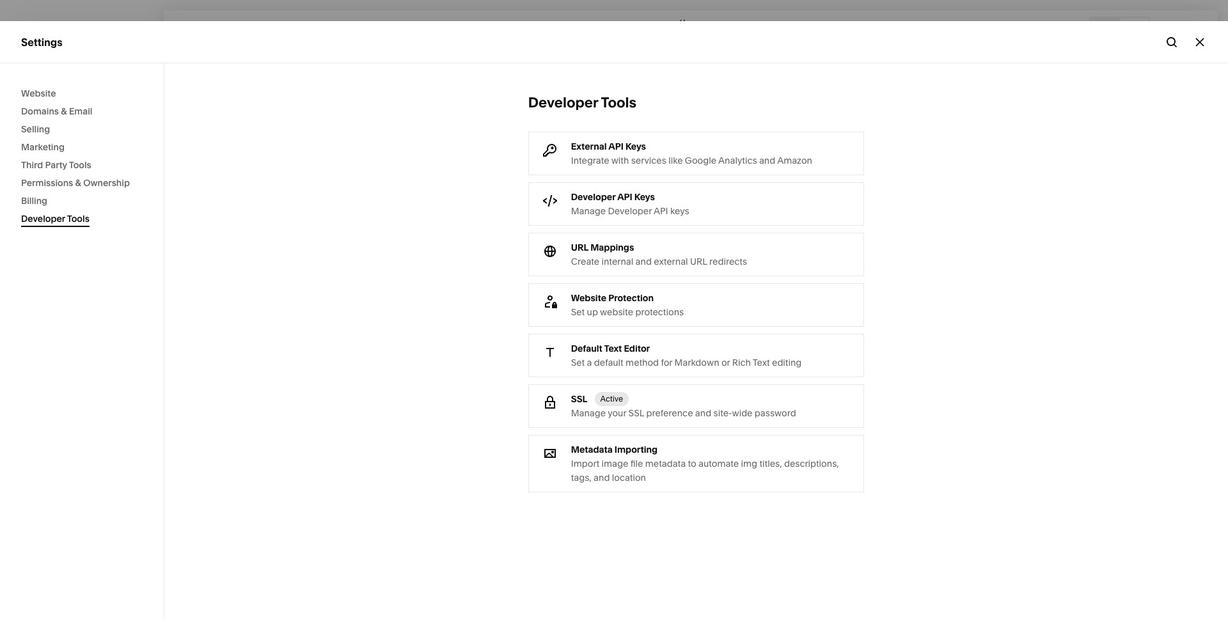 Task type: locate. For each thing, give the bounding box(es) containing it.
wide
[[733, 408, 753, 419]]

pages link
[[28, 98, 149, 120]]

keys down services
[[635, 191, 655, 203]]

ssl
[[571, 394, 588, 405], [629, 408, 645, 419]]

&
[[61, 106, 67, 117], [75, 177, 81, 189]]

external api keys integrate with services like google analytics and amazon
[[571, 141, 813, 166]]

0 horizontal spatial &
[[61, 106, 67, 117]]

selling
[[21, 124, 50, 135], [21, 146, 54, 159]]

keys
[[671, 205, 690, 217]]

1 vertical spatial keys
[[635, 191, 655, 203]]

file
[[631, 458, 644, 470]]

1 vertical spatial selling
[[21, 146, 54, 159]]

analytics
[[719, 155, 758, 166], [21, 215, 66, 228]]

0 vertical spatial marketing link
[[21, 138, 143, 156]]

analytics inside "external api keys integrate with services like google analytics and amazon"
[[719, 155, 758, 166]]

1 horizontal spatial ssl
[[629, 408, 645, 419]]

keys for with
[[626, 141, 646, 152]]

1 manage from the top
[[571, 205, 606, 217]]

0 vertical spatial keys
[[626, 141, 646, 152]]

1 vertical spatial selling link
[[21, 145, 142, 161]]

text up "default"
[[605, 343, 622, 355]]

redirects
[[710, 256, 748, 268]]

automate
[[699, 458, 739, 470]]

selling link
[[21, 120, 143, 138], [21, 145, 142, 161]]

website link up 'email'
[[21, 84, 143, 102]]

and left amazon
[[760, 155, 776, 166]]

default text editor set a default method for markdown or rich text editing
[[571, 343, 802, 369]]

marketing link
[[21, 138, 143, 156], [21, 168, 142, 184]]

website link
[[21, 79, 142, 94], [21, 84, 143, 102]]

home
[[680, 18, 702, 27]]

billing link
[[21, 192, 143, 210]]

developer tools up external
[[529, 94, 637, 111]]

0 horizontal spatial analytics
[[21, 215, 66, 228]]

1 vertical spatial api
[[618, 191, 633, 203]]

2 vertical spatial api
[[654, 205, 669, 217]]

billing
[[21, 195, 47, 207]]

selling link down 'email'
[[21, 120, 143, 138]]

website for website domains & email selling marketing third party tools permissions & ownership billing
[[21, 88, 56, 99]]

selling up third
[[21, 146, 54, 159]]

0 vertical spatial marketing
[[21, 141, 65, 153]]

developer tools down contacts
[[21, 213, 90, 225]]

and down image
[[594, 472, 610, 484]]

1 vertical spatial marketing link
[[21, 168, 142, 184]]

manage
[[571, 205, 606, 217], [571, 408, 606, 419]]

marketing link up contacts link
[[21, 168, 142, 184]]

default
[[595, 357, 624, 369]]

img
[[742, 458, 758, 470]]

party
[[45, 159, 67, 171]]

0 vertical spatial analytics
[[719, 155, 758, 166]]

developer api keys manage developer api keys
[[571, 191, 690, 217]]

protection
[[609, 293, 654, 304]]

developer tools
[[529, 94, 637, 111], [21, 213, 90, 225]]

permissions & ownership link
[[21, 174, 143, 192]]

1 vertical spatial manage
[[571, 408, 606, 419]]

api left keys
[[654, 205, 669, 217]]

& left 'email'
[[61, 106, 67, 117]]

1 vertical spatial tools
[[69, 159, 91, 171]]

2 set from the top
[[571, 357, 585, 369]]

tools inside 'website domains & email selling marketing third party tools permissions & ownership billing'
[[69, 159, 91, 171]]

selling down domains
[[21, 124, 50, 135]]

0 horizontal spatial text
[[605, 343, 622, 355]]

styles link
[[28, 120, 149, 141]]

keys inside "external api keys integrate with services like google analytics and amazon"
[[626, 141, 646, 152]]

url up create
[[571, 242, 589, 253]]

tools up the permissions & ownership link
[[69, 159, 91, 171]]

your
[[608, 408, 627, 419]]

like
[[669, 155, 683, 166]]

tools
[[601, 94, 637, 111], [69, 159, 91, 171], [67, 213, 90, 225]]

0 vertical spatial selling link
[[21, 120, 143, 138]]

api inside "external api keys integrate with services like google analytics and amazon"
[[609, 141, 624, 152]]

google
[[685, 155, 717, 166]]

1 vertical spatial analytics
[[21, 215, 66, 228]]

third party tools link
[[21, 156, 143, 174]]

create
[[571, 256, 600, 268]]

descriptions,
[[785, 458, 840, 470]]

set left a
[[571, 357, 585, 369]]

1 horizontal spatial developer tools
[[529, 94, 637, 111]]

website domains & email selling marketing third party tools permissions & ownership billing
[[21, 88, 130, 207]]

text right rich
[[753, 357, 770, 369]]

pages
[[28, 103, 55, 115]]

1 set from the top
[[571, 307, 585, 318]]

0 vertical spatial url
[[571, 242, 589, 253]]

2 selling link from the top
[[21, 145, 142, 161]]

1 vertical spatial set
[[571, 357, 585, 369]]

1 horizontal spatial analytics
[[719, 155, 758, 166]]

analytics right google on the top of the page
[[719, 155, 758, 166]]

1 horizontal spatial url
[[691, 256, 708, 268]]

website
[[21, 79, 61, 92], [21, 88, 56, 99], [571, 293, 607, 304]]

analytics down billing
[[21, 215, 66, 228]]

1 horizontal spatial &
[[75, 177, 81, 189]]

manage up the mappings
[[571, 205, 606, 217]]

permissions
[[21, 177, 73, 189]]

ssl right 'your'
[[629, 408, 645, 419]]

website link up pages link
[[21, 79, 142, 94]]

set left up
[[571, 307, 585, 318]]

markdown
[[675, 357, 720, 369]]

1 vertical spatial marketing
[[21, 169, 71, 182]]

2 website link from the top
[[21, 84, 143, 102]]

keys
[[626, 141, 646, 152], [635, 191, 655, 203]]

0 vertical spatial ssl
[[571, 394, 588, 405]]

1 horizontal spatial text
[[753, 357, 770, 369]]

site-
[[714, 408, 733, 419]]

edit button
[[170, 16, 204, 40]]

marketing
[[21, 141, 65, 153], [21, 169, 71, 182]]

integrate
[[571, 155, 610, 166]]

marketing up contacts
[[21, 169, 71, 182]]

0 horizontal spatial ssl
[[571, 394, 588, 405]]

and
[[760, 155, 776, 166], [636, 256, 652, 268], [696, 408, 712, 419], [594, 472, 610, 484]]

text
[[605, 343, 622, 355], [753, 357, 770, 369]]

2 selling from the top
[[21, 146, 54, 159]]

2 marketing link from the top
[[21, 168, 142, 184]]

0 vertical spatial api
[[609, 141, 624, 152]]

manage down active at the bottom of page
[[571, 408, 606, 419]]

api down the with
[[618, 191, 633, 203]]

website inside 'website domains & email selling marketing third party tools permissions & ownership billing'
[[21, 88, 56, 99]]

tools down billing link
[[67, 213, 90, 225]]

api up the with
[[609, 141, 624, 152]]

1 marketing from the top
[[21, 141, 65, 153]]

and inside metadata importing import image file metadata to automate img titles, descriptions, tags, and location
[[594, 472, 610, 484]]

website for website protection set up website protections
[[571, 293, 607, 304]]

developer
[[529, 94, 599, 111], [571, 191, 616, 203], [608, 205, 652, 217], [21, 213, 65, 225]]

amazon
[[778, 155, 813, 166]]

& up contacts link
[[75, 177, 81, 189]]

and right internal
[[636, 256, 652, 268]]

marketing down styles on the left top of page
[[21, 141, 65, 153]]

for
[[661, 357, 673, 369]]

keys up services
[[626, 141, 646, 152]]

third
[[21, 159, 43, 171]]

url
[[571, 242, 589, 253], [691, 256, 708, 268]]

active
[[601, 394, 624, 404]]

tags,
[[571, 472, 592, 484]]

analytics link
[[21, 214, 142, 230]]

0 vertical spatial set
[[571, 307, 585, 318]]

1 vertical spatial &
[[75, 177, 81, 189]]

preference
[[647, 408, 694, 419]]

api
[[609, 141, 624, 152], [618, 191, 633, 203], [654, 205, 669, 217]]

2 vertical spatial tools
[[67, 213, 90, 225]]

developer up external
[[529, 94, 599, 111]]

developer up the mappings
[[608, 205, 652, 217]]

set
[[571, 307, 585, 318], [571, 357, 585, 369]]

marketing link up "party"
[[21, 138, 143, 156]]

set inside website protection set up website protections
[[571, 307, 585, 318]]

0 vertical spatial manage
[[571, 205, 606, 217]]

0 vertical spatial selling
[[21, 124, 50, 135]]

website inside website protection set up website protections
[[571, 293, 607, 304]]

keys inside developer api keys manage developer api keys
[[635, 191, 655, 203]]

0 horizontal spatial developer tools
[[21, 213, 90, 225]]

tools up external
[[601, 94, 637, 111]]

url right 'external'
[[691, 256, 708, 268]]

or
[[722, 357, 731, 369]]

1 vertical spatial developer tools
[[21, 213, 90, 225]]

ssl left active at the bottom of page
[[571, 394, 588, 405]]

a
[[587, 357, 592, 369]]

1 selling from the top
[[21, 124, 50, 135]]

editor
[[624, 343, 650, 355]]

developer down billing
[[21, 213, 65, 225]]

0 vertical spatial developer tools
[[529, 94, 637, 111]]

default
[[571, 343, 603, 355]]

selling link down styles link
[[21, 145, 142, 161]]



Task type: vqa. For each thing, say whether or not it's contained in the screenshot.


Task type: describe. For each thing, give the bounding box(es) containing it.
2 marketing from the top
[[21, 169, 71, 182]]

domains & email link
[[21, 102, 143, 120]]

1 selling link from the top
[[21, 120, 143, 138]]

keys for developer
[[635, 191, 655, 203]]

website for website
[[21, 79, 61, 92]]

styles
[[28, 125, 54, 136]]

rich
[[733, 357, 751, 369]]

protections
[[636, 307, 684, 318]]

1 vertical spatial url
[[691, 256, 708, 268]]

titles,
[[760, 458, 783, 470]]

api for developer
[[618, 191, 633, 203]]

edit
[[178, 23, 196, 32]]

mappings
[[591, 242, 635, 253]]

1 vertical spatial ssl
[[629, 408, 645, 419]]

1 vertical spatial text
[[753, 357, 770, 369]]

api for external
[[609, 141, 624, 152]]

1 website link from the top
[[21, 79, 142, 94]]

settings
[[21, 36, 62, 48]]

manage your ssl preference and site-wide password
[[571, 408, 797, 419]]

importing
[[615, 444, 658, 456]]

internal
[[602, 256, 634, 268]]

tools inside developer tools link
[[67, 213, 90, 225]]

image
[[602, 458, 629, 470]]

import
[[571, 458, 600, 470]]

0 vertical spatial &
[[61, 106, 67, 117]]

to
[[688, 458, 697, 470]]

metadata
[[646, 458, 686, 470]]

1 marketing link from the top
[[21, 138, 143, 156]]

and left site-
[[696, 408, 712, 419]]

0 horizontal spatial url
[[571, 242, 589, 253]]

contacts link
[[21, 191, 142, 207]]

website
[[600, 307, 634, 318]]

manage inside developer api keys manage developer api keys
[[571, 205, 606, 217]]

metadata importing import image file metadata to automate img titles, descriptions, tags, and location
[[571, 444, 840, 484]]

0 vertical spatial text
[[605, 343, 622, 355]]

2 manage from the top
[[571, 408, 606, 419]]

contacts
[[21, 192, 65, 205]]

and inside url mappings create internal and external url redirects
[[636, 256, 652, 268]]

up
[[587, 307, 598, 318]]

and inside "external api keys integrate with services like google analytics and amazon"
[[760, 155, 776, 166]]

method
[[626, 357, 659, 369]]

developer tools link
[[21, 210, 143, 228]]

selling inside the selling 'link'
[[21, 146, 54, 159]]

marketing inside 'website domains & email selling marketing third party tools permissions & ownership billing'
[[21, 141, 65, 153]]

selling inside 'website domains & email selling marketing third party tools permissions & ownership billing'
[[21, 124, 50, 135]]

email
[[69, 106, 92, 117]]

url mappings create internal and external url redirects
[[571, 242, 748, 268]]

ownership
[[83, 177, 130, 189]]

external
[[571, 141, 607, 152]]

services
[[632, 155, 667, 166]]

set inside default text editor set a default method for markdown or rich text editing
[[571, 357, 585, 369]]

0 vertical spatial tools
[[601, 94, 637, 111]]

with
[[612, 155, 629, 166]]

developer down integrate
[[571, 191, 616, 203]]

password
[[755, 408, 797, 419]]

external
[[654, 256, 688, 268]]

domains
[[21, 106, 59, 117]]

website protection set up website protections
[[571, 293, 684, 318]]

editing
[[773, 357, 802, 369]]

location
[[612, 472, 646, 484]]

metadata
[[571, 444, 613, 456]]



